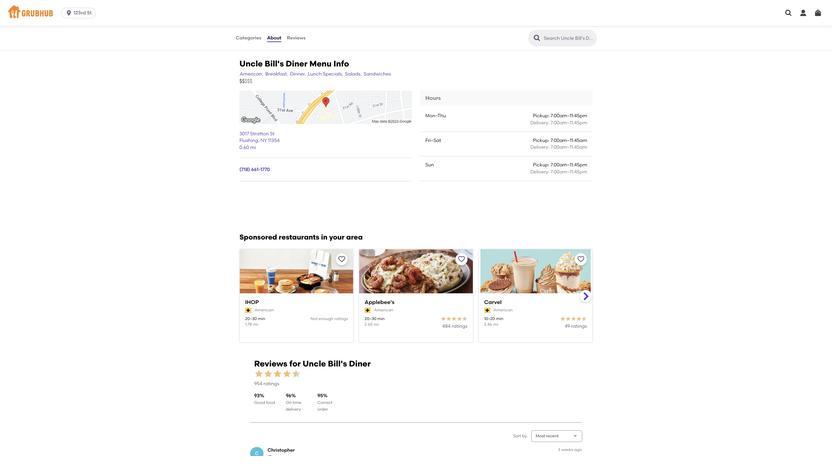 Task type: describe. For each thing, give the bounding box(es) containing it.
search icon image
[[534, 34, 542, 42]]

10–20
[[485, 317, 495, 322]]

mi for carvel
[[494, 323, 499, 327]]

pickup: for sun
[[533, 162, 550, 168]]

2 7:00am–11:45pm from the top
[[551, 120, 588, 126]]

delivery
[[286, 408, 301, 412]]

by:
[[522, 434, 528, 439]]

hours
[[426, 95, 441, 101]]

$$$$$
[[240, 78, 253, 84]]

delivery: for mon–thu
[[531, 120, 550, 126]]

not enough ratings
[[311, 317, 348, 322]]

save this restaurant button for applebee's
[[456, 254, 468, 266]]

time
[[293, 401, 302, 406]]

(718) 661-1770 button
[[240, 167, 270, 173]]

dinner,
[[290, 71, 306, 77]]

pickup: 7:00am–11:45am delivery: 7:00am–11:45am
[[531, 138, 588, 150]]

20–30 min 1.78 mi
[[245, 317, 265, 327]]

ny
[[261, 138, 267, 144]]

3 weeks ago
[[558, 448, 582, 453]]

fri–sat
[[426, 138, 441, 144]]

applebee's logo image
[[360, 250, 473, 306]]

pickup: for mon–thu
[[533, 113, 550, 119]]

11354
[[268, 138, 280, 144]]

correct
[[318, 401, 333, 406]]

min for applebee's
[[378, 317, 385, 322]]

mi for applebee's
[[374, 323, 379, 327]]

3
[[558, 448, 561, 453]]

ratings for 954 ratings
[[264, 382, 280, 387]]

menu
[[310, 59, 332, 68]]

american for ihop
[[255, 308, 274, 313]]

in
[[321, 233, 328, 242]]

about
[[267, 35, 282, 41]]

recent
[[547, 434, 559, 439]]

american, button
[[240, 71, 264, 78]]

4 7:00am–11:45pm from the top
[[551, 169, 588, 175]]

mi for ihop
[[253, 323, 258, 327]]

christopher
[[268, 448, 295, 454]]

ago
[[575, 448, 582, 453]]

about button
[[267, 26, 282, 50]]

ratings for 49 ratings
[[572, 324, 587, 330]]

(718)
[[240, 167, 250, 173]]

subscription pass image for ihop
[[245, 308, 252, 314]]

sponsored
[[240, 233, 277, 242]]

on
[[286, 401, 292, 406]]

st inside button
[[87, 10, 92, 16]]

flushing
[[240, 138, 258, 144]]

1 horizontal spatial bill's
[[328, 359, 347, 369]]

1 7:00am–11:45am from the top
[[551, 138, 588, 144]]

subscription pass image for carvel
[[485, 308, 491, 314]]

mon–thu
[[426, 113, 446, 119]]

ratings right enough
[[335, 317, 348, 322]]

sort by:
[[514, 434, 528, 439]]

1 vertical spatial diner
[[349, 359, 371, 369]]

96
[[286, 394, 292, 399]]

categories
[[236, 35, 262, 41]]

10–20 min 2.46 mi
[[485, 317, 504, 327]]

salads,
[[345, 71, 362, 77]]

reviews for reviews
[[287, 35, 306, 41]]

wraps
[[236, 25, 250, 31]]

3017 stratton st flushing , ny 11354 0.60 mi
[[240, 131, 280, 151]]

49 ratings
[[565, 324, 587, 330]]

applebee's link
[[365, 299, 468, 307]]

st inside 3017 stratton st flushing , ny 11354 0.60 mi
[[270, 131, 275, 137]]

ihop
[[245, 300, 259, 306]]

enough
[[319, 317, 334, 322]]

delivery: for fri–sat
[[531, 145, 550, 150]]

Sort by: field
[[536, 434, 559, 440]]

reviews for reviews for uncle bill's diner
[[254, 359, 288, 369]]

95
[[318, 394, 323, 399]]

food
[[266, 401, 275, 406]]

954
[[254, 382, 263, 387]]

good
[[254, 401, 265, 406]]

95 correct order
[[318, 394, 333, 412]]

uncle bill's diner menu info
[[240, 59, 349, 68]]

not
[[311, 317, 318, 322]]

3 7:00am–11:45pm from the top
[[551, 162, 588, 168]]

salads, button
[[345, 71, 362, 78]]

3017
[[240, 131, 249, 137]]

american, breakfast, dinner, lunch specials, salads, sandwiches
[[240, 71, 391, 77]]

american,
[[240, 71, 263, 77]]

save this restaurant image for ihop
[[338, 256, 346, 264]]

delivery: for sun
[[531, 169, 550, 175]]

sandwiches button
[[364, 71, 392, 78]]



Task type: vqa. For each thing, say whether or not it's contained in the screenshot.


Task type: locate. For each thing, give the bounding box(es) containing it.
0 vertical spatial pickup: 7:00am–11:45pm delivery: 7:00am–11:45pm
[[531, 113, 588, 126]]

123rd st
[[74, 10, 92, 16]]

0 vertical spatial st
[[87, 10, 92, 16]]

1 horizontal spatial min
[[378, 317, 385, 322]]

1 20–30 from the left
[[245, 317, 257, 322]]

ratings for 484 ratings
[[452, 324, 468, 330]]

american for carvel
[[494, 308, 513, 313]]

breakfast, button
[[265, 71, 289, 78]]

uncle right for
[[303, 359, 326, 369]]

breakfast,
[[265, 71, 288, 77]]

delivery: inside pickup: 7:00am–11:45am delivery: 7:00am–11:45am
[[531, 145, 550, 150]]

2 svg image from the left
[[800, 9, 808, 17]]

min down ihop
[[258, 317, 265, 322]]

specials,
[[323, 71, 343, 77]]

trophy icon image
[[268, 456, 273, 457]]

main navigation navigation
[[0, 0, 833, 26]]

sponsored restaurants in your area
[[240, 233, 363, 242]]

123rd
[[74, 10, 86, 16]]

sandwiches
[[364, 71, 391, 77]]

min right 10–20 on the bottom right of page
[[496, 317, 504, 322]]

Search Uncle Bill's Diner search field
[[544, 35, 595, 42]]

ihop logo image
[[240, 250, 354, 306]]

uncle
[[240, 59, 263, 68], [303, 359, 326, 369]]

reviews up 954 ratings
[[254, 359, 288, 369]]

2 min from the left
[[378, 317, 385, 322]]

2.46
[[485, 323, 492, 327]]

american down applebee's
[[374, 308, 393, 313]]

0 horizontal spatial subscription pass image
[[245, 308, 252, 314]]

20–30 min 2.65 mi
[[365, 317, 385, 327]]

min for carvel
[[496, 317, 504, 322]]

0 horizontal spatial uncle
[[240, 59, 263, 68]]

1 delivery: from the top
[[531, 120, 550, 126]]

20–30
[[245, 317, 257, 322], [365, 317, 377, 322]]

484 ratings
[[443, 324, 468, 330]]

0 vertical spatial bill's
[[265, 59, 284, 68]]

1 horizontal spatial svg image
[[800, 9, 808, 17]]

2 save this restaurant image from the left
[[577, 256, 585, 264]]

(718) 661-1770
[[240, 167, 270, 173]]

lunch specials, button
[[308, 71, 344, 78]]

st
[[87, 10, 92, 16], [270, 131, 275, 137]]

mi right 2.46 at right bottom
[[494, 323, 499, 327]]

0 horizontal spatial 20–30
[[245, 317, 257, 322]]

pickup:
[[533, 113, 550, 119], [533, 138, 550, 144], [533, 162, 550, 168]]

20–30 inside 20–30 min 1.78 mi
[[245, 317, 257, 322]]

3 min from the left
[[496, 317, 504, 322]]

0 horizontal spatial save this restaurant image
[[338, 256, 346, 264]]

1 horizontal spatial save this restaurant button
[[456, 254, 468, 266]]

1 horizontal spatial 20–30
[[365, 317, 377, 322]]

0 vertical spatial 7:00am–11:45am
[[551, 138, 588, 144]]

3 svg image from the left
[[815, 9, 823, 17]]

star icon image
[[441, 317, 446, 322], [446, 317, 452, 322], [452, 317, 457, 322], [457, 317, 462, 322], [462, 317, 468, 322], [462, 317, 468, 322], [561, 317, 566, 322], [566, 317, 571, 322], [571, 317, 577, 322], [577, 317, 582, 322], [582, 317, 587, 322], [582, 317, 587, 322], [254, 370, 264, 379], [264, 370, 273, 379], [273, 370, 282, 379], [282, 370, 292, 379], [292, 370, 301, 379], [292, 370, 301, 379]]

1 vertical spatial pickup: 7:00am–11:45pm delivery: 7:00am–11:45pm
[[531, 162, 588, 175]]

svg image
[[785, 9, 793, 17], [800, 9, 808, 17], [815, 9, 823, 17]]

subscription pass image up 10–20 on the bottom right of page
[[485, 308, 491, 314]]

1 min from the left
[[258, 317, 265, 322]]

1 save this restaurant image from the left
[[338, 256, 346, 264]]

caret down icon image
[[573, 434, 578, 440]]

1 vertical spatial bill's
[[328, 359, 347, 369]]

2 vertical spatial delivery:
[[531, 169, 550, 175]]

save this restaurant image for carvel
[[577, 256, 585, 264]]

restaurants
[[279, 233, 320, 242]]

subscription pass image
[[245, 308, 252, 314], [365, 308, 372, 314], [485, 308, 491, 314]]

ratings
[[335, 317, 348, 322], [452, 324, 468, 330], [572, 324, 587, 330], [264, 382, 280, 387]]

applebee's
[[365, 300, 395, 306]]

american down carvel
[[494, 308, 513, 313]]

1 svg image from the left
[[785, 9, 793, 17]]

484
[[443, 324, 451, 330]]

3 save this restaurant button from the left
[[575, 254, 587, 266]]

2 subscription pass image from the left
[[365, 308, 372, 314]]

lunch
[[308, 71, 322, 77]]

3 american from the left
[[494, 308, 513, 313]]

mi inside 20–30 min 2.65 mi
[[374, 323, 379, 327]]

20–30 inside 20–30 min 2.65 mi
[[365, 317, 377, 322]]

ratings right 954
[[264, 382, 280, 387]]

1 vertical spatial st
[[270, 131, 275, 137]]

1 pickup: 7:00am–11:45pm delivery: 7:00am–11:45pm from the top
[[531, 113, 588, 126]]

1 pickup: from the top
[[533, 113, 550, 119]]

area
[[347, 233, 363, 242]]

2 horizontal spatial min
[[496, 317, 504, 322]]

20–30 up the 1.78
[[245, 317, 257, 322]]

1 vertical spatial reviews
[[254, 359, 288, 369]]

1 horizontal spatial diner
[[349, 359, 371, 369]]

pickup: 7:00am–11:45pm delivery: 7:00am–11:45pm for mon–thu
[[531, 113, 588, 126]]

3 pickup: from the top
[[533, 162, 550, 168]]

93 good food
[[254, 394, 275, 406]]

2 7:00am–11:45am from the top
[[551, 145, 588, 150]]

3 subscription pass image from the left
[[485, 308, 491, 314]]

$$
[[240, 78, 245, 84]]

mi right the 1.78
[[253, 323, 258, 327]]

96 on time delivery
[[286, 394, 302, 412]]

1 horizontal spatial subscription pass image
[[365, 308, 372, 314]]

min inside 20–30 min 2.65 mi
[[378, 317, 385, 322]]

mi inside 3017 stratton st flushing , ny 11354 0.60 mi
[[250, 145, 256, 151]]

,
[[258, 138, 259, 144]]

svg image
[[66, 10, 72, 16]]

pickup: inside pickup: 7:00am–11:45am delivery: 7:00am–11:45am
[[533, 138, 550, 144]]

mi inside 20–30 min 1.78 mi
[[253, 323, 258, 327]]

2 pickup: 7:00am–11:45pm delivery: 7:00am–11:45pm from the top
[[531, 162, 588, 175]]

0 vertical spatial delivery:
[[531, 120, 550, 126]]

0 horizontal spatial min
[[258, 317, 265, 322]]

most recent
[[536, 434, 559, 439]]

pickup: 7:00am–11:45pm delivery: 7:00am–11:45pm down pickup: 7:00am–11:45am delivery: 7:00am–11:45am
[[531, 162, 588, 175]]

save this restaurant image
[[458, 256, 466, 264]]

ratings right 49
[[572, 324, 587, 330]]

save this restaurant image
[[338, 256, 346, 264], [577, 256, 585, 264]]

0.60
[[240, 145, 249, 151]]

save this restaurant button for carvel
[[575, 254, 587, 266]]

20–30 for ihop
[[245, 317, 257, 322]]

save this restaurant button for ihop
[[336, 254, 348, 266]]

1 vertical spatial 7:00am–11:45am
[[551, 145, 588, 150]]

reviews button
[[287, 26, 306, 50]]

mi inside 10–20 min 2.46 mi
[[494, 323, 499, 327]]

most
[[536, 434, 546, 439]]

2 pickup: from the top
[[533, 138, 550, 144]]

ratings right '484'
[[452, 324, 468, 330]]

dinner, button
[[290, 71, 306, 78]]

2 horizontal spatial american
[[494, 308, 513, 313]]

1 7:00am–11:45pm from the top
[[551, 113, 588, 119]]

1 horizontal spatial save this restaurant image
[[577, 256, 585, 264]]

carvel link
[[485, 299, 587, 307]]

min for ihop
[[258, 317, 265, 322]]

2 horizontal spatial save this restaurant button
[[575, 254, 587, 266]]

carvel logo image
[[479, 250, 593, 306]]

ihop link
[[245, 299, 348, 307]]

pickup: 7:00am–11:45pm delivery: 7:00am–11:45pm
[[531, 113, 588, 126], [531, 162, 588, 175]]

93
[[254, 394, 260, 399]]

0 horizontal spatial st
[[87, 10, 92, 16]]

st up 11354
[[270, 131, 275, 137]]

0 vertical spatial uncle
[[240, 59, 263, 68]]

info
[[334, 59, 349, 68]]

49
[[565, 324, 570, 330]]

0 horizontal spatial bill's
[[265, 59, 284, 68]]

pickup: for fri–sat
[[533, 138, 550, 144]]

stratton
[[250, 131, 269, 137]]

123rd st button
[[61, 8, 99, 18]]

reviews right about
[[287, 35, 306, 41]]

1 vertical spatial uncle
[[303, 359, 326, 369]]

subscription pass image down ihop
[[245, 308, 252, 314]]

2 20–30 from the left
[[365, 317, 377, 322]]

3 delivery: from the top
[[531, 169, 550, 175]]

1 american from the left
[[255, 308, 274, 313]]

subscription pass image for applebee's
[[365, 308, 372, 314]]

1 vertical spatial pickup:
[[533, 138, 550, 144]]

2 save this restaurant button from the left
[[456, 254, 468, 266]]

7:00am–11:45am
[[551, 138, 588, 144], [551, 145, 588, 150]]

0 horizontal spatial american
[[255, 308, 274, 313]]

delivery:
[[531, 120, 550, 126], [531, 145, 550, 150], [531, 169, 550, 175]]

1770
[[261, 167, 270, 173]]

0 vertical spatial reviews
[[287, 35, 306, 41]]

pickup: 7:00am–11:45pm delivery: 7:00am–11:45pm for sun
[[531, 162, 588, 175]]

1 vertical spatial delivery:
[[531, 145, 550, 150]]

2 american from the left
[[374, 308, 393, 313]]

categories button
[[236, 26, 262, 50]]

1 save this restaurant button from the left
[[336, 254, 348, 266]]

american for applebee's
[[374, 308, 393, 313]]

carvel
[[485, 300, 502, 306]]

20–30 up the 2.65
[[365, 317, 377, 322]]

0 horizontal spatial svg image
[[785, 9, 793, 17]]

for
[[290, 359, 301, 369]]

661-
[[251, 167, 261, 173]]

2 horizontal spatial svg image
[[815, 9, 823, 17]]

uncle up american,
[[240, 59, 263, 68]]

1.78
[[245, 323, 252, 327]]

2 vertical spatial pickup:
[[533, 162, 550, 168]]

reviews inside reviews button
[[287, 35, 306, 41]]

reviews for uncle bill's diner
[[254, 359, 371, 369]]

954 ratings
[[254, 382, 280, 387]]

7:00am–11:45pm
[[551, 113, 588, 119], [551, 120, 588, 126], [551, 162, 588, 168], [551, 169, 588, 175]]

20–30 for applebee's
[[365, 317, 377, 322]]

american up 20–30 min 1.78 mi at the left bottom
[[255, 308, 274, 313]]

2 horizontal spatial subscription pass image
[[485, 308, 491, 314]]

2.65
[[365, 323, 373, 327]]

min inside 20–30 min 1.78 mi
[[258, 317, 265, 322]]

min inside 10–20 min 2.46 mi
[[496, 317, 504, 322]]

diner
[[286, 59, 308, 68], [349, 359, 371, 369]]

mi right the 2.65
[[374, 323, 379, 327]]

0 vertical spatial diner
[[286, 59, 308, 68]]

weeks
[[562, 448, 574, 453]]

sun
[[426, 162, 434, 168]]

1 horizontal spatial american
[[374, 308, 393, 313]]

reviews
[[287, 35, 306, 41], [254, 359, 288, 369]]

2 delivery: from the top
[[531, 145, 550, 150]]

0 horizontal spatial save this restaurant button
[[336, 254, 348, 266]]

st right "123rd"
[[87, 10, 92, 16]]

order
[[318, 408, 328, 412]]

min down applebee's
[[378, 317, 385, 322]]

mi
[[250, 145, 256, 151], [253, 323, 258, 327], [374, 323, 379, 327], [494, 323, 499, 327]]

1 horizontal spatial st
[[270, 131, 275, 137]]

1 horizontal spatial uncle
[[303, 359, 326, 369]]

your
[[329, 233, 345, 242]]

1 subscription pass image from the left
[[245, 308, 252, 314]]

mi down flushing
[[250, 145, 256, 151]]

pickup: 7:00am–11:45pm delivery: 7:00am–11:45pm up pickup: 7:00am–11:45am delivery: 7:00am–11:45am
[[531, 113, 588, 126]]

subscription pass image up 20–30 min 2.65 mi
[[365, 308, 372, 314]]

0 horizontal spatial diner
[[286, 59, 308, 68]]

0 vertical spatial pickup:
[[533, 113, 550, 119]]

sort
[[514, 434, 522, 439]]



